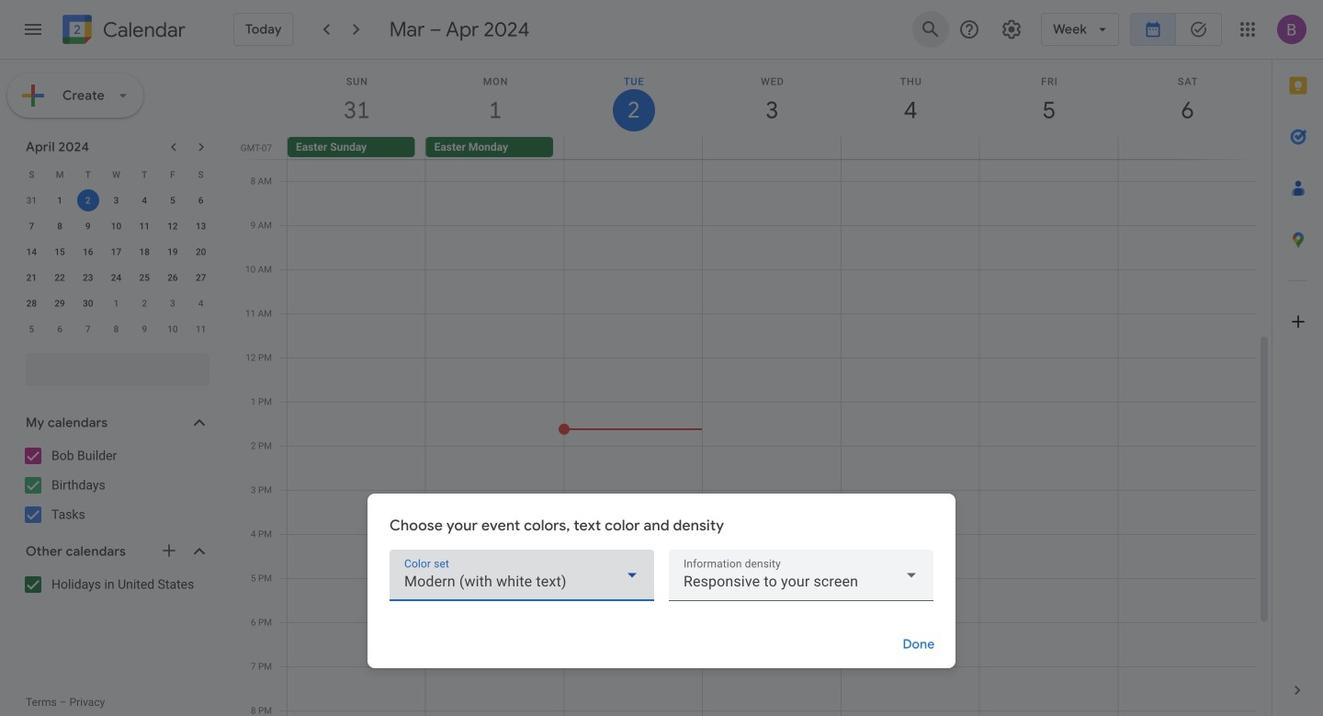 Task type: vqa. For each thing, say whether or not it's contained in the screenshot.
11 element
yes



Task type: describe. For each thing, give the bounding box(es) containing it.
may 10 element
[[162, 318, 184, 340]]

may 8 element
[[105, 318, 127, 340]]

may 3 element
[[162, 292, 184, 314]]

7 element
[[21, 215, 43, 237]]

8 element
[[49, 215, 71, 237]]

30 element
[[77, 292, 99, 314]]

support image
[[959, 18, 981, 40]]

main drawer image
[[22, 18, 44, 40]]

may 5 element
[[21, 318, 43, 340]]

may 6 element
[[49, 318, 71, 340]]

my calendars list
[[4, 441, 228, 529]]

16 element
[[77, 241, 99, 263]]

20 element
[[190, 241, 212, 263]]

23 element
[[77, 267, 99, 289]]

25 element
[[133, 267, 156, 289]]

26 element
[[162, 267, 184, 289]]

9 element
[[77, 215, 99, 237]]

17 element
[[105, 241, 127, 263]]

may 1 element
[[105, 292, 127, 314]]

1 element
[[49, 189, 71, 211]]

21 element
[[21, 267, 43, 289]]

6 element
[[190, 189, 212, 211]]

28 element
[[21, 292, 43, 314]]



Task type: locate. For each thing, give the bounding box(es) containing it.
None search field
[[0, 346, 228, 386]]

19 element
[[162, 241, 184, 263]]

may 4 element
[[190, 292, 212, 314]]

2, today element
[[77, 189, 99, 211]]

heading
[[99, 19, 186, 41]]

may 7 element
[[77, 318, 99, 340]]

15 element
[[49, 241, 71, 263]]

cell inside april 2024 grid
[[74, 188, 102, 213]]

row
[[279, 137, 1272, 159], [17, 162, 215, 188], [17, 188, 215, 213], [17, 213, 215, 239], [17, 239, 215, 265], [17, 265, 215, 290], [17, 290, 215, 316], [17, 316, 215, 342]]

calendar element
[[59, 11, 186, 51]]

14 element
[[21, 241, 43, 263]]

may 11 element
[[190, 318, 212, 340]]

29 element
[[49, 292, 71, 314]]

5 element
[[162, 189, 184, 211]]

27 element
[[190, 267, 212, 289]]

4 element
[[133, 189, 156, 211]]

13 element
[[190, 215, 212, 237]]

dialog
[[368, 494, 956, 668]]

11 element
[[133, 215, 156, 237]]

grid
[[235, 60, 1272, 716]]

may 9 element
[[133, 318, 156, 340]]

row group
[[17, 188, 215, 342]]

22 element
[[49, 267, 71, 289]]

None field
[[390, 550, 655, 601], [669, 550, 934, 601], [390, 550, 655, 601], [669, 550, 934, 601]]

18 element
[[133, 241, 156, 263]]

heading inside calendar element
[[99, 19, 186, 41]]

cell
[[565, 137, 703, 159], [703, 137, 841, 159], [841, 137, 980, 159], [980, 137, 1118, 159], [1118, 137, 1257, 159], [74, 188, 102, 213]]

april 2024 grid
[[17, 162, 215, 342]]

3 element
[[105, 189, 127, 211]]

tab list
[[1273, 60, 1324, 665]]

may 2 element
[[133, 292, 156, 314]]

march 31 element
[[21, 189, 43, 211]]

12 element
[[162, 215, 184, 237]]

24 element
[[105, 267, 127, 289]]

10 element
[[105, 215, 127, 237]]



